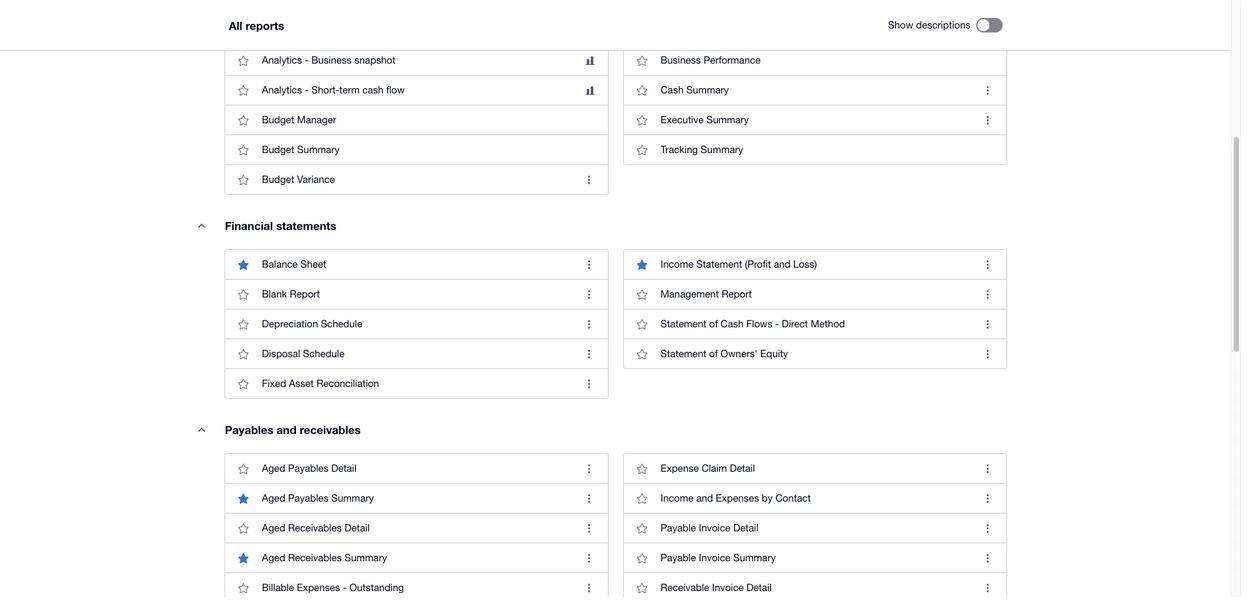 Task type: describe. For each thing, give the bounding box(es) containing it.
income and expenses by contact
[[661, 492, 811, 504]]

favorite image for expense claim detail
[[629, 455, 656, 482]]

descriptions
[[917, 19, 971, 30]]

payables for aged payables summary
[[288, 492, 329, 504]]

business performance link
[[624, 46, 1007, 75]]

equity
[[761, 348, 789, 359]]

blank
[[262, 288, 287, 300]]

executive summary link
[[624, 105, 1007, 135]]

aged for aged receivables summary
[[262, 552, 285, 563]]

detail for aged receivables detail
[[345, 522, 370, 533]]

summary up "receivable invoice detail"
[[734, 552, 776, 563]]

analytics - business snapshot
[[262, 54, 396, 66]]

detail for expense claim detail
[[730, 463, 755, 474]]

more options image for payable invoice detail
[[975, 515, 1002, 541]]

aged receivables detail link
[[225, 513, 608, 543]]

favorite image for budget summary
[[230, 137, 257, 163]]

more options image for balance sheet
[[576, 251, 603, 278]]

flows
[[747, 318, 773, 329]]

outstanding
[[350, 582, 404, 593]]

invoice for payable invoice summary
[[699, 552, 731, 563]]

summary up outstanding
[[345, 552, 387, 563]]

cash
[[363, 84, 384, 95]]

statement of owners' equity
[[661, 348, 789, 359]]

all reports
[[229, 18, 284, 32]]

favorite image for analytics - short-term cash flow
[[230, 77, 257, 103]]

budget for budget variance
[[262, 174, 295, 185]]

favorite image for budget manager
[[230, 107, 257, 133]]

payable invoice summary link
[[624, 543, 1007, 573]]

remove favorite image for balance sheet
[[230, 251, 257, 278]]

management report link
[[624, 279, 1007, 309]]

detail for receivable invoice detail
[[747, 582, 772, 593]]

contact
[[776, 492, 811, 504]]

aged payables detail link
[[225, 454, 608, 483]]

statement of cash flows - direct method link
[[624, 309, 1007, 339]]

more options image for income and expenses by contact
[[975, 485, 1002, 512]]

more options image for receivable invoice detail
[[975, 575, 1002, 597]]

payable for payable invoice detail
[[661, 522, 697, 533]]

balance
[[262, 258, 298, 270]]

reconciliation
[[317, 378, 379, 389]]

disposal schedule link
[[225, 339, 608, 368]]

cash summary
[[661, 84, 729, 95]]

summary down manager
[[297, 144, 340, 155]]

financial performance
[[225, 15, 345, 28]]

aged receivables summary
[[262, 552, 387, 563]]

short-
[[312, 84, 340, 95]]

expand report group image
[[189, 416, 215, 443]]

and for payables and receivables
[[277, 423, 297, 437]]

of for owners'
[[710, 348, 718, 359]]

expense claim detail
[[661, 463, 755, 474]]

summary up tracking summary at the right of the page
[[707, 114, 749, 125]]

fixed asset reconciliation
[[262, 378, 379, 389]]

management report
[[661, 288, 752, 300]]

more options image for billable expenses - outstanding
[[576, 575, 603, 597]]

- inside billable expenses - outstanding link
[[343, 582, 347, 593]]

budget summary link
[[225, 135, 608, 164]]

financial for financial performance
[[225, 15, 273, 28]]

billable expenses - outstanding link
[[225, 573, 608, 597]]

business performance
[[661, 54, 761, 66]]

summary down executive summary
[[701, 144, 744, 155]]

balance sheet
[[262, 258, 327, 270]]

favorite image for executive summary
[[629, 107, 656, 133]]

aged receivables summary link
[[225, 543, 608, 573]]

statement for cash
[[661, 318, 707, 329]]

favorite image for payable invoice detail
[[629, 515, 656, 541]]

statement of owners' equity link
[[624, 339, 1007, 368]]

favorite image for billable expenses - outstanding
[[230, 575, 257, 597]]

fixed
[[262, 378, 286, 389]]

more options image for income statement (profit and loss)
[[975, 251, 1002, 278]]

receivables for summary
[[288, 552, 342, 563]]

- down the performance
[[305, 54, 309, 66]]

favorite image for aged receivables detail
[[230, 515, 257, 541]]

aged for aged payables summary
[[262, 492, 285, 504]]

more options image for aged payables summary
[[576, 485, 603, 512]]

statement for owners'
[[661, 348, 707, 359]]

more options image for budget variance
[[576, 166, 603, 193]]

invoice for payable invoice detail
[[699, 522, 731, 533]]

receivable
[[661, 582, 710, 593]]

variance
[[297, 174, 335, 185]]

favorite image for receivable invoice detail
[[629, 575, 656, 597]]

0 vertical spatial statement
[[697, 258, 743, 270]]

2 horizontal spatial and
[[774, 258, 791, 270]]

payables and receivables
[[225, 423, 361, 437]]

favorite image for analytics - business snapshot
[[230, 47, 257, 74]]

favorite image for payable invoice summary
[[629, 545, 656, 571]]

analytics for analytics - business snapshot
[[262, 54, 302, 66]]

management
[[661, 288, 719, 300]]

more options image for fixed asset reconciliation
[[576, 370, 603, 397]]

report for blank report
[[290, 288, 320, 300]]

more options image for payable invoice summary
[[975, 545, 1002, 571]]

remove favorite image for aged payables summary
[[230, 485, 257, 512]]

expense
[[661, 463, 699, 474]]

favorite image for management report
[[629, 281, 656, 307]]

budget for budget summary
[[262, 144, 295, 155]]

owners'
[[721, 348, 758, 359]]

direct
[[782, 318, 809, 329]]

claim
[[702, 463, 728, 474]]

show
[[889, 19, 914, 30]]

payable invoice detail link
[[624, 513, 1007, 543]]

executive summary
[[661, 114, 749, 125]]

payable invoice detail
[[661, 522, 759, 533]]

more options image for statement of owners' equity
[[975, 341, 1002, 367]]

budget summary
[[262, 144, 340, 155]]

- inside statement of cash flows - direct method link
[[776, 318, 780, 329]]

favorite image for depreciation schedule
[[230, 311, 257, 337]]

blank report
[[262, 288, 320, 300]]

favorite image for blank report
[[230, 281, 257, 307]]

cash summary link
[[624, 75, 1007, 105]]

more options image for depreciation schedule
[[576, 311, 603, 337]]

billable expenses - outstanding
[[262, 582, 404, 593]]

more options image for expense claim detail
[[975, 455, 1002, 482]]

income and expenses by contact link
[[624, 483, 1007, 513]]

(profit
[[745, 258, 772, 270]]

more options image for statement of cash flows - direct method
[[975, 311, 1002, 337]]

expense claim detail link
[[624, 454, 1007, 483]]

0 vertical spatial payables
[[225, 423, 274, 437]]

receivable invoice detail link
[[624, 573, 1007, 597]]

more options image for aged payables detail
[[576, 455, 603, 482]]

aged payables detail
[[262, 463, 357, 474]]

favorite image for tracking summary
[[629, 137, 656, 163]]

depreciation schedule link
[[225, 309, 608, 339]]

show descriptions
[[889, 19, 971, 30]]

summary up aged receivables detail
[[331, 492, 374, 504]]

disposal schedule
[[262, 348, 345, 359]]

more options image for blank report
[[576, 281, 603, 307]]



Task type: locate. For each thing, give the bounding box(es) containing it.
budget up budget variance
[[262, 144, 295, 155]]

0 vertical spatial payable
[[661, 522, 697, 533]]

receivables down aged receivables detail
[[288, 552, 342, 563]]

of for cash
[[710, 318, 718, 329]]

0 horizontal spatial remove favorite image
[[230, 545, 257, 571]]

aged down payables and receivables
[[262, 463, 285, 474]]

of down management report
[[710, 318, 718, 329]]

more options image inside payable invoice summary link
[[975, 545, 1002, 571]]

aged inside 'aged payables detail' link
[[262, 463, 285, 474]]

invoice up payable invoice summary
[[699, 522, 731, 533]]

more options image for aged receivables summary
[[576, 545, 603, 571]]

detail for aged payables detail
[[331, 463, 357, 474]]

1 horizontal spatial cash
[[721, 318, 744, 329]]

-
[[305, 54, 309, 66], [305, 84, 309, 95], [776, 318, 780, 329], [343, 582, 347, 593]]

statement up management report
[[697, 258, 743, 270]]

aged inside aged payables summary link
[[262, 492, 285, 504]]

2 analytics from the top
[[262, 84, 302, 95]]

0 vertical spatial cash
[[661, 84, 684, 95]]

0 vertical spatial invoice
[[699, 522, 731, 533]]

0 vertical spatial of
[[710, 318, 718, 329]]

of left owners'
[[710, 348, 718, 359]]

0 horizontal spatial report
[[290, 288, 320, 300]]

favorite image for cash summary
[[629, 77, 656, 103]]

sheet
[[301, 258, 327, 270]]

favorite image inside 'aged payables detail' link
[[230, 455, 257, 482]]

favorite image inside fixed asset reconciliation link
[[230, 370, 257, 397]]

report down the income statement (profit and loss)
[[722, 288, 752, 300]]

expand report group image
[[189, 212, 215, 239]]

schedule for depreciation schedule
[[321, 318, 363, 329]]

detail for payable invoice detail
[[734, 522, 759, 533]]

and left receivables
[[277, 423, 297, 437]]

schedule up disposal schedule at the left of the page
[[321, 318, 363, 329]]

0 vertical spatial expenses
[[716, 492, 760, 504]]

favorite image inside management report link
[[629, 281, 656, 307]]

detail right claim
[[730, 463, 755, 474]]

tracking summary
[[661, 144, 744, 155]]

income statement (profit and loss) link
[[624, 250, 1007, 279]]

1 vertical spatial income
[[661, 492, 694, 504]]

payables up aged payables summary
[[288, 463, 329, 474]]

favorite image inside statement of owners' equity link
[[629, 341, 656, 367]]

more information about analytics - short-term cash flow image
[[585, 86, 595, 94]]

- left outstanding
[[343, 582, 347, 593]]

depreciation schedule
[[262, 318, 363, 329]]

1 vertical spatial receivables
[[288, 552, 342, 563]]

budget variance link
[[225, 164, 608, 194]]

1 analytics from the top
[[262, 54, 302, 66]]

fixed asset reconciliation link
[[225, 368, 608, 398]]

aged down aged payables summary
[[262, 522, 285, 533]]

blank report link
[[225, 279, 608, 309]]

0 vertical spatial budget
[[262, 114, 295, 125]]

more options image for disposal schedule
[[576, 341, 603, 367]]

report right blank
[[290, 288, 320, 300]]

of
[[710, 318, 718, 329], [710, 348, 718, 359]]

aged down aged payables detail
[[262, 492, 285, 504]]

loss)
[[794, 258, 818, 270]]

2 income from the top
[[661, 492, 694, 504]]

expenses left by
[[716, 492, 760, 504]]

disposal
[[262, 348, 300, 359]]

4 aged from the top
[[262, 552, 285, 563]]

0 vertical spatial schedule
[[321, 318, 363, 329]]

executive
[[661, 114, 704, 125]]

favorite image inside income and expenses by contact link
[[629, 485, 656, 512]]

1 vertical spatial of
[[710, 348, 718, 359]]

favorite image inside "tracking summary" link
[[629, 137, 656, 163]]

aged inside aged receivables detail link
[[262, 522, 285, 533]]

and down the expense claim detail
[[697, 492, 714, 504]]

favorite image for business performance
[[629, 47, 656, 74]]

remove favorite image inside income statement (profit and loss) link
[[629, 251, 656, 278]]

business up analytics - short-term cash flow
[[312, 54, 352, 66]]

favorite image inside budget variance link
[[230, 166, 257, 193]]

payables for aged payables detail
[[288, 463, 329, 474]]

favorite image for budget variance
[[230, 166, 257, 193]]

more options image inside aged receivables detail link
[[576, 515, 603, 541]]

1 remove favorite image from the top
[[230, 251, 257, 278]]

favorite image for statement of owners' equity
[[629, 341, 656, 367]]

favorite image inside depreciation schedule link
[[230, 311, 257, 337]]

all
[[229, 18, 242, 32]]

income down expense
[[661, 492, 694, 504]]

0 vertical spatial remove favorite image
[[629, 251, 656, 278]]

aged
[[262, 463, 285, 474], [262, 492, 285, 504], [262, 522, 285, 533], [262, 552, 285, 563]]

by
[[762, 492, 773, 504]]

manager
[[297, 114, 336, 125]]

payable for payable invoice summary
[[661, 552, 697, 563]]

and
[[774, 258, 791, 270], [277, 423, 297, 437], [697, 492, 714, 504]]

analytics down "financial performance"
[[262, 54, 302, 66]]

1 vertical spatial expenses
[[297, 582, 340, 593]]

favorite image for fixed asset reconciliation
[[230, 370, 257, 397]]

expenses down aged receivables summary
[[297, 582, 340, 593]]

- left short-
[[305, 84, 309, 95]]

1 horizontal spatial expenses
[[716, 492, 760, 504]]

0 vertical spatial remove favorite image
[[230, 251, 257, 278]]

schedule for disposal schedule
[[303, 348, 345, 359]]

1 vertical spatial invoice
[[699, 552, 731, 563]]

favorite image inside receivable invoice detail link
[[629, 575, 656, 597]]

favorite image inside disposal schedule link
[[230, 341, 257, 367]]

payable up receivable at the bottom
[[661, 552, 697, 563]]

favorite image
[[230, 77, 257, 103], [629, 77, 656, 103], [629, 107, 656, 133], [230, 166, 257, 193], [629, 281, 656, 307], [629, 311, 656, 337], [230, 341, 257, 367], [230, 455, 257, 482], [629, 455, 656, 482], [230, 515, 257, 541], [629, 515, 656, 541], [629, 575, 656, 597]]

1 vertical spatial remove favorite image
[[230, 545, 257, 571]]

1 horizontal spatial report
[[722, 288, 752, 300]]

payable invoice summary
[[661, 552, 776, 563]]

more options image inside aged payables summary link
[[576, 485, 603, 512]]

performance
[[276, 15, 345, 28]]

payable up payable invoice summary
[[661, 522, 697, 533]]

1 aged from the top
[[262, 463, 285, 474]]

1 horizontal spatial remove favorite image
[[629, 251, 656, 278]]

receivables down aged payables summary
[[288, 522, 342, 533]]

2 of from the top
[[710, 348, 718, 359]]

0 vertical spatial income
[[661, 258, 694, 270]]

business
[[312, 54, 352, 66], [661, 54, 701, 66]]

favorite image inside payable invoice detail link
[[629, 515, 656, 541]]

favorite image for aged payables detail
[[230, 455, 257, 482]]

statement
[[697, 258, 743, 270], [661, 318, 707, 329], [661, 348, 707, 359]]

remove favorite image inside balance sheet link
[[230, 251, 257, 278]]

more options image
[[975, 77, 1002, 103], [576, 166, 603, 193], [975, 281, 1002, 307], [576, 311, 603, 337], [975, 311, 1002, 337], [576, 370, 603, 397], [576, 455, 603, 482], [576, 545, 603, 571], [975, 545, 1002, 571], [975, 575, 1002, 597]]

income inside income and expenses by contact link
[[661, 492, 694, 504]]

billable
[[262, 582, 294, 593]]

detail down payable invoice summary
[[747, 582, 772, 593]]

2 vertical spatial payables
[[288, 492, 329, 504]]

favorite image inside billable expenses - outstanding link
[[230, 575, 257, 597]]

1 vertical spatial cash
[[721, 318, 744, 329]]

remove favorite image
[[629, 251, 656, 278], [230, 545, 257, 571]]

income for income and expenses by contact
[[661, 492, 694, 504]]

1 vertical spatial payables
[[288, 463, 329, 474]]

3 budget from the top
[[262, 174, 295, 185]]

term
[[340, 84, 360, 95]]

remove favorite image
[[230, 251, 257, 278], [230, 485, 257, 512]]

1 report from the left
[[290, 288, 320, 300]]

favorite image for disposal schedule
[[230, 341, 257, 367]]

method
[[811, 318, 846, 329]]

more options image
[[975, 107, 1002, 133], [576, 251, 603, 278], [975, 251, 1002, 278], [576, 281, 603, 307], [576, 341, 603, 367], [975, 341, 1002, 367], [975, 455, 1002, 482], [576, 485, 603, 512], [975, 485, 1002, 512], [576, 515, 603, 541], [975, 515, 1002, 541], [576, 575, 603, 597]]

receivables for detail
[[288, 522, 342, 533]]

aged for aged payables detail
[[262, 463, 285, 474]]

favorite image inside blank report link
[[230, 281, 257, 307]]

depreciation
[[262, 318, 318, 329]]

income inside income statement (profit and loss) link
[[661, 258, 694, 270]]

1 budget from the top
[[262, 114, 295, 125]]

1 payable from the top
[[661, 522, 697, 533]]

favorite image inside aged receivables detail link
[[230, 515, 257, 541]]

1 horizontal spatial business
[[661, 54, 701, 66]]

summary up executive summary
[[687, 84, 729, 95]]

financial left the performance
[[225, 15, 273, 28]]

analytics up budget manager
[[262, 84, 302, 95]]

favorite image inside statement of cash flows - direct method link
[[629, 311, 656, 337]]

aged for aged receivables detail
[[262, 522, 285, 533]]

statements
[[276, 219, 337, 233]]

income statement (profit and loss)
[[661, 258, 818, 270]]

more options image inside balance sheet link
[[576, 251, 603, 278]]

more options image for aged receivables detail
[[576, 515, 603, 541]]

favorite image inside 'cash summary' link
[[629, 77, 656, 103]]

0 vertical spatial receivables
[[288, 522, 342, 533]]

cash
[[661, 84, 684, 95], [721, 318, 744, 329]]

1 vertical spatial payable
[[661, 552, 697, 563]]

invoice
[[699, 522, 731, 533], [699, 552, 731, 563], [713, 582, 744, 593]]

2 vertical spatial invoice
[[713, 582, 744, 593]]

more options image inside "aged receivables summary" link
[[576, 545, 603, 571]]

performance
[[704, 54, 761, 66]]

aged up billable
[[262, 552, 285, 563]]

favorite image inside 'budget manager' link
[[230, 107, 257, 133]]

statement left owners'
[[661, 348, 707, 359]]

budget manager link
[[225, 105, 608, 135]]

0 vertical spatial analytics
[[262, 54, 302, 66]]

detail down 'income and expenses by contact'
[[734, 522, 759, 533]]

remove favorite image inside "aged receivables summary" link
[[230, 545, 257, 571]]

business up cash summary
[[661, 54, 701, 66]]

receivable invoice detail
[[661, 582, 772, 593]]

detail up aged receivables summary
[[345, 522, 370, 533]]

financial statements
[[225, 219, 337, 233]]

more options image inside payable invoice detail link
[[975, 515, 1002, 541]]

report for management report
[[722, 288, 752, 300]]

more options image inside depreciation schedule link
[[576, 311, 603, 337]]

1 horizontal spatial and
[[697, 492, 714, 504]]

1 vertical spatial remove favorite image
[[230, 485, 257, 512]]

statement down management
[[661, 318, 707, 329]]

cash left flows at right
[[721, 318, 744, 329]]

schedule
[[321, 318, 363, 329], [303, 348, 345, 359]]

1 income from the top
[[661, 258, 694, 270]]

1 vertical spatial analytics
[[262, 84, 302, 95]]

3 aged from the top
[[262, 522, 285, 533]]

income up management
[[661, 258, 694, 270]]

budget up budget summary
[[262, 114, 295, 125]]

1 vertical spatial budget
[[262, 144, 295, 155]]

aged receivables detail
[[262, 522, 370, 533]]

more options image for executive summary
[[975, 107, 1002, 133]]

and left loss)
[[774, 258, 791, 270]]

expenses
[[716, 492, 760, 504], [297, 582, 340, 593]]

financial
[[225, 15, 273, 28], [225, 219, 273, 233]]

more options image inside fixed asset reconciliation link
[[576, 370, 603, 397]]

2 payable from the top
[[661, 552, 697, 563]]

receivables
[[288, 522, 342, 533], [288, 552, 342, 563]]

aged payables summary
[[262, 492, 374, 504]]

analytics
[[262, 54, 302, 66], [262, 84, 302, 95]]

more options image for cash summary
[[975, 77, 1002, 103]]

snapshot
[[355, 54, 396, 66]]

1 vertical spatial and
[[277, 423, 297, 437]]

0 horizontal spatial expenses
[[297, 582, 340, 593]]

analytics for analytics - short-term cash flow
[[262, 84, 302, 95]]

remove favorite image for income statement (profit and loss)
[[629, 251, 656, 278]]

0 vertical spatial and
[[774, 258, 791, 270]]

reports
[[246, 18, 284, 32]]

aged payables summary link
[[225, 483, 608, 513]]

more information about analytics - business snapshot image
[[585, 56, 595, 65]]

1 vertical spatial schedule
[[303, 348, 345, 359]]

0 horizontal spatial and
[[277, 423, 297, 437]]

favorite image for income and expenses by contact
[[629, 485, 656, 512]]

budget for budget manager
[[262, 114, 295, 125]]

remove favorite image inside aged payables summary link
[[230, 485, 257, 512]]

2 vertical spatial budget
[[262, 174, 295, 185]]

0 vertical spatial financial
[[225, 15, 273, 28]]

budget variance
[[262, 174, 335, 185]]

favorite image
[[230, 47, 257, 74], [629, 47, 656, 74], [230, 107, 257, 133], [230, 137, 257, 163], [629, 137, 656, 163], [230, 281, 257, 307], [230, 311, 257, 337], [629, 341, 656, 367], [230, 370, 257, 397], [629, 485, 656, 512], [629, 545, 656, 571], [230, 575, 257, 597]]

asset
[[289, 378, 314, 389]]

favorite image inside budget summary link
[[230, 137, 257, 163]]

more options image for management report
[[975, 281, 1002, 307]]

detail up aged payables summary
[[331, 463, 357, 474]]

summary
[[687, 84, 729, 95], [707, 114, 749, 125], [297, 144, 340, 155], [701, 144, 744, 155], [331, 492, 374, 504], [345, 552, 387, 563], [734, 552, 776, 563]]

invoice for receivable invoice detail
[[713, 582, 744, 593]]

schedule up 'fixed asset reconciliation'
[[303, 348, 345, 359]]

2 budget from the top
[[262, 144, 295, 155]]

favorite image inside business performance link
[[629, 47, 656, 74]]

aged inside "aged receivables summary" link
[[262, 552, 285, 563]]

budget
[[262, 114, 295, 125], [262, 144, 295, 155], [262, 174, 295, 185]]

and for income and expenses by contact
[[697, 492, 714, 504]]

more options image inside disposal schedule link
[[576, 341, 603, 367]]

cash up executive
[[661, 84, 684, 95]]

remove favorite image for aged receivables summary
[[230, 545, 257, 571]]

2 receivables from the top
[[288, 552, 342, 563]]

2 aged from the top
[[262, 492, 285, 504]]

income for income statement (profit and loss)
[[661, 258, 694, 270]]

2 vertical spatial and
[[697, 492, 714, 504]]

favorite image inside payable invoice summary link
[[629, 545, 656, 571]]

1 vertical spatial financial
[[225, 219, 273, 233]]

receivables
[[300, 423, 361, 437]]

1 receivables from the top
[[288, 522, 342, 533]]

2 report from the left
[[722, 288, 752, 300]]

favorite image inside executive summary link
[[629, 107, 656, 133]]

tracking summary link
[[624, 135, 1007, 164]]

balance sheet link
[[225, 250, 608, 279]]

payable
[[661, 522, 697, 533], [661, 552, 697, 563]]

budget manager
[[262, 114, 336, 125]]

more options image inside expense claim detail link
[[975, 455, 1002, 482]]

more options image inside executive summary link
[[975, 107, 1002, 133]]

payables down aged payables detail
[[288, 492, 329, 504]]

1 vertical spatial statement
[[661, 318, 707, 329]]

financial for financial statements
[[225, 219, 273, 233]]

2 remove favorite image from the top
[[230, 485, 257, 512]]

1 business from the left
[[312, 54, 352, 66]]

2 financial from the top
[[225, 219, 273, 233]]

invoice up "receivable invoice detail"
[[699, 552, 731, 563]]

2 vertical spatial statement
[[661, 348, 707, 359]]

tracking
[[661, 144, 698, 155]]

statement of cash flows - direct method
[[661, 318, 846, 329]]

report
[[290, 288, 320, 300], [722, 288, 752, 300]]

favorite image for statement of cash flows - direct method
[[629, 311, 656, 337]]

2 business from the left
[[661, 54, 701, 66]]

1 of from the top
[[710, 318, 718, 329]]

favorite image inside expense claim detail link
[[629, 455, 656, 482]]

financial right expand report group image at left top
[[225, 219, 273, 233]]

invoice down payable invoice summary
[[713, 582, 744, 593]]

0 horizontal spatial cash
[[661, 84, 684, 95]]

payables right expand report group icon
[[225, 423, 274, 437]]

analytics - short-term cash flow
[[262, 84, 405, 95]]

- right flows at right
[[776, 318, 780, 329]]

0 horizontal spatial business
[[312, 54, 352, 66]]

flow
[[387, 84, 405, 95]]

1 financial from the top
[[225, 15, 273, 28]]

budget down budget summary
[[262, 174, 295, 185]]



Task type: vqa. For each thing, say whether or not it's contained in the screenshot.
Inventory text field
no



